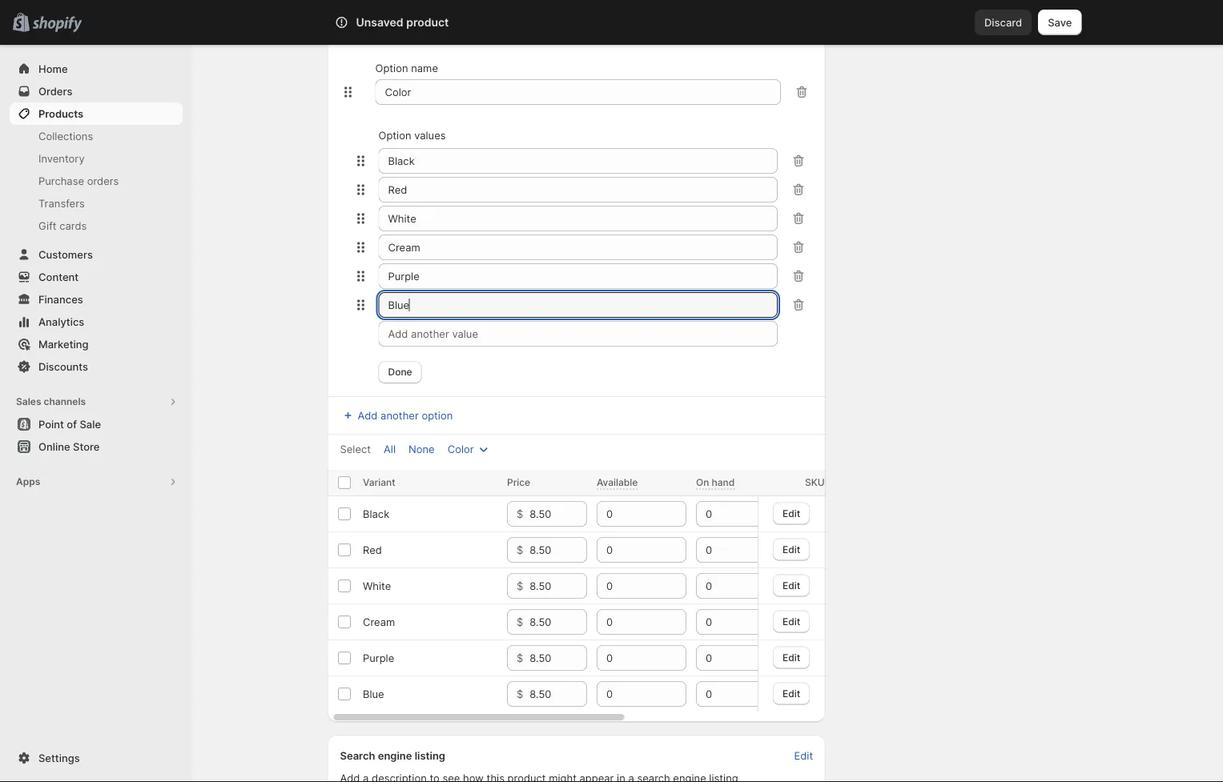 Task type: locate. For each thing, give the bounding box(es) containing it.
on hand
[[696, 477, 735, 489]]

2 options element from the top
[[363, 544, 382, 557]]

customers link
[[10, 244, 183, 266]]

options element down variant
[[363, 508, 389, 520]]

shopify image
[[32, 16, 82, 32]]

purchase orders
[[38, 175, 119, 187]]

home
[[38, 63, 68, 75]]

edit for black
[[783, 508, 801, 519]]

option left values
[[379, 129, 411, 141]]

analytics link
[[10, 311, 183, 333]]

options element for edit button related to black
[[363, 508, 389, 520]]

point
[[38, 418, 64, 431]]

$
[[516, 508, 523, 520], [516, 544, 523, 557], [516, 580, 523, 593], [516, 616, 523, 629], [516, 652, 523, 665], [516, 688, 523, 701]]

1 $ from the top
[[516, 508, 523, 520]]

4 options element from the top
[[363, 616, 395, 629]]

point of sale link
[[10, 413, 183, 436]]

home link
[[10, 58, 183, 80]]

2 $ text field from the top
[[530, 538, 587, 563]]

0 vertical spatial $ text field
[[530, 502, 587, 527]]

$ for cream
[[516, 616, 523, 629]]

0 horizontal spatial search
[[340, 750, 375, 762]]

settings
[[38, 752, 80, 765]]

discounts link
[[10, 356, 183, 378]]

0 vertical spatial search
[[405, 16, 440, 28]]

None text field
[[379, 177, 778, 203], [379, 206, 778, 232], [379, 264, 778, 289], [379, 292, 778, 318], [379, 177, 778, 203], [379, 206, 778, 232], [379, 264, 778, 289], [379, 292, 778, 318]]

store
[[73, 441, 100, 453]]

1 $ text field from the top
[[530, 574, 587, 599]]

0 vertical spatial option
[[375, 62, 408, 74]]

options element for edit button for blue
[[363, 688, 384, 701]]

options element down purple
[[363, 688, 384, 701]]

1 vertical spatial search
[[340, 750, 375, 762]]

2 $ text field from the top
[[530, 610, 587, 635]]

transfers link
[[10, 192, 183, 215]]

1 horizontal spatial search
[[405, 16, 440, 28]]

option for option values
[[379, 129, 411, 141]]

options element containing purple
[[363, 652, 394, 665]]

1 vertical spatial $ text field
[[530, 538, 587, 563]]

edit for blue
[[783, 688, 801, 700]]

add another option button
[[331, 405, 463, 427]]

$ text field for cream
[[530, 610, 587, 635]]

5 options element from the top
[[363, 652, 394, 665]]

collections
[[38, 130, 93, 142]]

options element up cream
[[363, 580, 391, 593]]

search engine listing
[[340, 750, 446, 762]]

3 $ text field from the top
[[530, 682, 587, 708]]

0 vertical spatial $ text field
[[530, 574, 587, 599]]

cream
[[363, 616, 395, 629]]

online store
[[38, 441, 100, 453]]

gift cards
[[38, 220, 87, 232]]

all
[[384, 443, 396, 456]]

option name
[[375, 62, 438, 74]]

2 vertical spatial $ text field
[[530, 646, 587, 672]]

point of sale button
[[0, 413, 192, 436]]

1 options element from the top
[[363, 508, 389, 520]]

1 $ text field from the top
[[530, 502, 587, 527]]

orders
[[87, 175, 119, 187]]

options element containing white
[[363, 580, 391, 593]]

edit for red
[[783, 544, 801, 556]]

sales channels button
[[10, 391, 183, 413]]

none
[[409, 443, 435, 456]]

options element containing blue
[[363, 688, 384, 701]]

options element containing cream
[[363, 616, 395, 629]]

Size text field
[[375, 79, 781, 105]]

search for search engine listing
[[340, 750, 375, 762]]

None text field
[[379, 148, 778, 174], [379, 235, 778, 260], [379, 148, 778, 174], [379, 235, 778, 260]]

variant
[[363, 477, 395, 489]]

search
[[405, 16, 440, 28], [340, 750, 375, 762]]

edit for purple
[[783, 652, 801, 664]]

option left name on the left top of the page
[[375, 62, 408, 74]]

transfers
[[38, 197, 85, 210]]

content link
[[10, 266, 183, 288]]

3 $ from the top
[[516, 580, 523, 593]]

apps
[[16, 476, 40, 488]]

gift cards link
[[10, 215, 183, 237]]

option
[[422, 409, 453, 422]]

option for option name
[[375, 62, 408, 74]]

edit for white
[[783, 580, 801, 592]]

3 options element from the top
[[363, 580, 391, 593]]

search button
[[379, 10, 844, 35]]

orders
[[38, 85, 72, 97]]

6 $ from the top
[[516, 688, 523, 701]]

$ text field
[[530, 574, 587, 599], [530, 610, 587, 635], [530, 682, 587, 708]]

apps button
[[10, 471, 183, 494]]

another
[[381, 409, 419, 422]]

of
[[67, 418, 77, 431]]

6 options element from the top
[[363, 688, 384, 701]]

settings link
[[10, 748, 183, 770]]

search right unsaved
[[405, 16, 440, 28]]

orders link
[[10, 80, 183, 103]]

edit button
[[773, 503, 810, 525], [773, 539, 810, 561], [773, 575, 810, 597], [773, 611, 810, 633], [773, 647, 810, 669], [773, 683, 810, 705], [785, 745, 823, 768]]

options element down black
[[363, 544, 382, 557]]

color button
[[438, 438, 501, 461]]

sales channels
[[16, 396, 86, 408]]

None number field
[[597, 502, 662, 527], [696, 502, 762, 527], [597, 538, 662, 563], [696, 538, 762, 563], [597, 574, 662, 599], [696, 574, 762, 599], [597, 610, 662, 635], [696, 610, 762, 635], [597, 646, 662, 672], [696, 646, 762, 672], [597, 682, 662, 708], [696, 682, 762, 708], [597, 502, 662, 527], [696, 502, 762, 527], [597, 538, 662, 563], [696, 538, 762, 563], [597, 574, 662, 599], [696, 574, 762, 599], [597, 610, 662, 635], [696, 610, 762, 635], [597, 646, 662, 672], [696, 646, 762, 672], [597, 682, 662, 708], [696, 682, 762, 708]]

options element
[[363, 508, 389, 520], [363, 544, 382, 557], [363, 580, 391, 593], [363, 616, 395, 629], [363, 652, 394, 665], [363, 688, 384, 701]]

search left engine
[[340, 750, 375, 762]]

2 vertical spatial $ text field
[[530, 682, 587, 708]]

cards
[[60, 220, 87, 232]]

1 vertical spatial $ text field
[[530, 610, 587, 635]]

unsaved
[[356, 16, 404, 29]]

option
[[375, 62, 408, 74], [379, 129, 411, 141]]

hand
[[712, 477, 735, 489]]

$ text field for white
[[530, 574, 587, 599]]

options element down cream
[[363, 652, 394, 665]]

marketing
[[38, 338, 89, 351]]

channels
[[44, 396, 86, 408]]

$ text field
[[530, 502, 587, 527], [530, 538, 587, 563], [530, 646, 587, 672]]

content
[[38, 271, 79, 283]]

3 $ text field from the top
[[530, 646, 587, 672]]

online store button
[[0, 436, 192, 458]]

save
[[1048, 16, 1073, 28]]

done button
[[379, 361, 422, 384]]

$ for black
[[516, 508, 523, 520]]

2 $ from the top
[[516, 544, 523, 557]]

options element up purple
[[363, 616, 395, 629]]

options element for edit button related to white
[[363, 580, 391, 593]]

edit for cream
[[783, 616, 801, 628]]

options element containing red
[[363, 544, 382, 557]]

options element containing black
[[363, 508, 389, 520]]

search inside button
[[405, 16, 440, 28]]

$ for blue
[[516, 688, 523, 701]]

product
[[406, 16, 449, 29]]

sales
[[16, 396, 41, 408]]

available
[[597, 477, 638, 489]]

1 vertical spatial option
[[379, 129, 411, 141]]

5 $ from the top
[[516, 652, 523, 665]]

edit button for purple
[[773, 647, 810, 669]]

unsaved product
[[356, 16, 449, 29]]

edit
[[783, 508, 801, 519], [783, 544, 801, 556], [783, 580, 801, 592], [783, 616, 801, 628], [783, 652, 801, 664], [783, 688, 801, 700], [795, 750, 813, 762]]

4 $ from the top
[[516, 616, 523, 629]]

sku
[[805, 477, 825, 489]]



Task type: vqa. For each thing, say whether or not it's contained in the screenshot.
YYYY-MM-DD text field
no



Task type: describe. For each thing, give the bounding box(es) containing it.
engine
[[378, 750, 412, 762]]

purple
[[363, 652, 394, 665]]

color
[[448, 443, 474, 456]]

finances link
[[10, 288, 183, 311]]

done
[[388, 367, 412, 378]]

finances
[[38, 293, 83, 306]]

edit button for white
[[773, 575, 810, 597]]

listing
[[415, 750, 446, 762]]

Add another value text field
[[379, 321, 778, 347]]

edit button for red
[[773, 539, 810, 561]]

inventory
[[38, 152, 85, 165]]

add another option
[[358, 409, 453, 422]]

options element for cream's edit button
[[363, 616, 395, 629]]

on
[[696, 477, 709, 489]]

black
[[363, 508, 389, 520]]

analytics
[[38, 316, 84, 328]]

white
[[363, 580, 391, 593]]

blue
[[363, 688, 384, 701]]

$ for red
[[516, 544, 523, 557]]

gift
[[38, 220, 57, 232]]

add
[[358, 409, 378, 422]]

select
[[340, 443, 371, 456]]

price
[[507, 477, 530, 489]]

collections link
[[10, 125, 183, 147]]

edit button for cream
[[773, 611, 810, 633]]

online
[[38, 441, 70, 453]]

online store link
[[10, 436, 183, 458]]

all button
[[374, 438, 405, 461]]

edit button for blue
[[773, 683, 810, 705]]

purchase
[[38, 175, 84, 187]]

discounts
[[38, 361, 88, 373]]

products
[[38, 107, 83, 120]]

customers
[[38, 248, 93, 261]]

discard
[[985, 16, 1023, 28]]

none button
[[399, 438, 444, 461]]

options element for edit button for red
[[363, 544, 382, 557]]

variants
[[340, 33, 382, 45]]

option values
[[379, 129, 446, 141]]

save button
[[1039, 10, 1082, 35]]

marketing link
[[10, 333, 183, 356]]

discard button
[[975, 10, 1032, 35]]

inventory link
[[10, 147, 183, 170]]

search for search
[[405, 16, 440, 28]]

red
[[363, 544, 382, 557]]

sale
[[80, 418, 101, 431]]

values
[[414, 129, 446, 141]]

$ text field for red
[[530, 538, 587, 563]]

purchase orders link
[[10, 170, 183, 192]]

$ text field for purple
[[530, 646, 587, 672]]

name
[[411, 62, 438, 74]]

$ for white
[[516, 580, 523, 593]]

$ text field for blue
[[530, 682, 587, 708]]

point of sale
[[38, 418, 101, 431]]

options element for edit button corresponding to purple
[[363, 652, 394, 665]]

products link
[[10, 103, 183, 125]]

edit button for black
[[773, 503, 810, 525]]

$ text field for black
[[530, 502, 587, 527]]

$ for purple
[[516, 652, 523, 665]]



